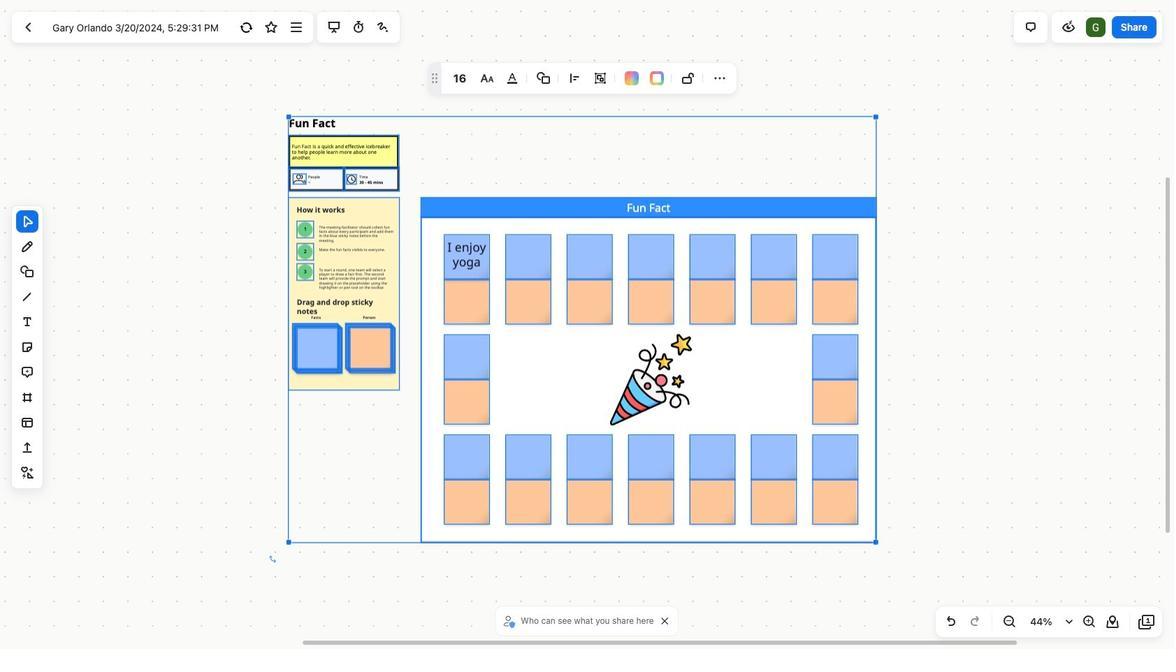 Task type: locate. For each thing, give the bounding box(es) containing it.
saving image
[[238, 19, 255, 36]]

pages image
[[1139, 614, 1155, 630]]

comment panel image
[[1022, 19, 1039, 36]]

saving element
[[236, 16, 258, 38]]

close image
[[662, 618, 669, 625]]

menu item right format styles image at the left
[[533, 67, 555, 89]]

1 menu item from the left
[[533, 67, 555, 89]]

0 horizontal spatial menu item
[[533, 67, 555, 89]]

laser image
[[375, 19, 391, 36]]

1 horizontal spatial menu item
[[677, 67, 700, 89]]

menu item right fill menu item
[[677, 67, 700, 89]]

list
[[1085, 16, 1107, 38]]

list item
[[1085, 16, 1107, 38]]

menu item
[[533, 67, 555, 89], [677, 67, 700, 89]]

more options image
[[288, 19, 304, 36]]

fill menu item
[[625, 71, 639, 85]]



Task type: vqa. For each thing, say whether or not it's contained in the screenshot.
timer image
yes



Task type: describe. For each thing, give the bounding box(es) containing it.
zoom in image
[[1081, 614, 1097, 630]]

undo image
[[943, 614, 960, 630]]

2 menu item from the left
[[677, 67, 700, 89]]

presentation image
[[325, 19, 342, 36]]

mini map image
[[1104, 614, 1121, 630]]

Document name text field
[[42, 16, 233, 38]]

zoom out image
[[1001, 614, 1018, 630]]

star this whiteboard image
[[263, 19, 280, 36]]

dashboard image
[[20, 19, 37, 36]]

format styles image
[[479, 70, 496, 87]]

timer image
[[350, 19, 367, 36]]



